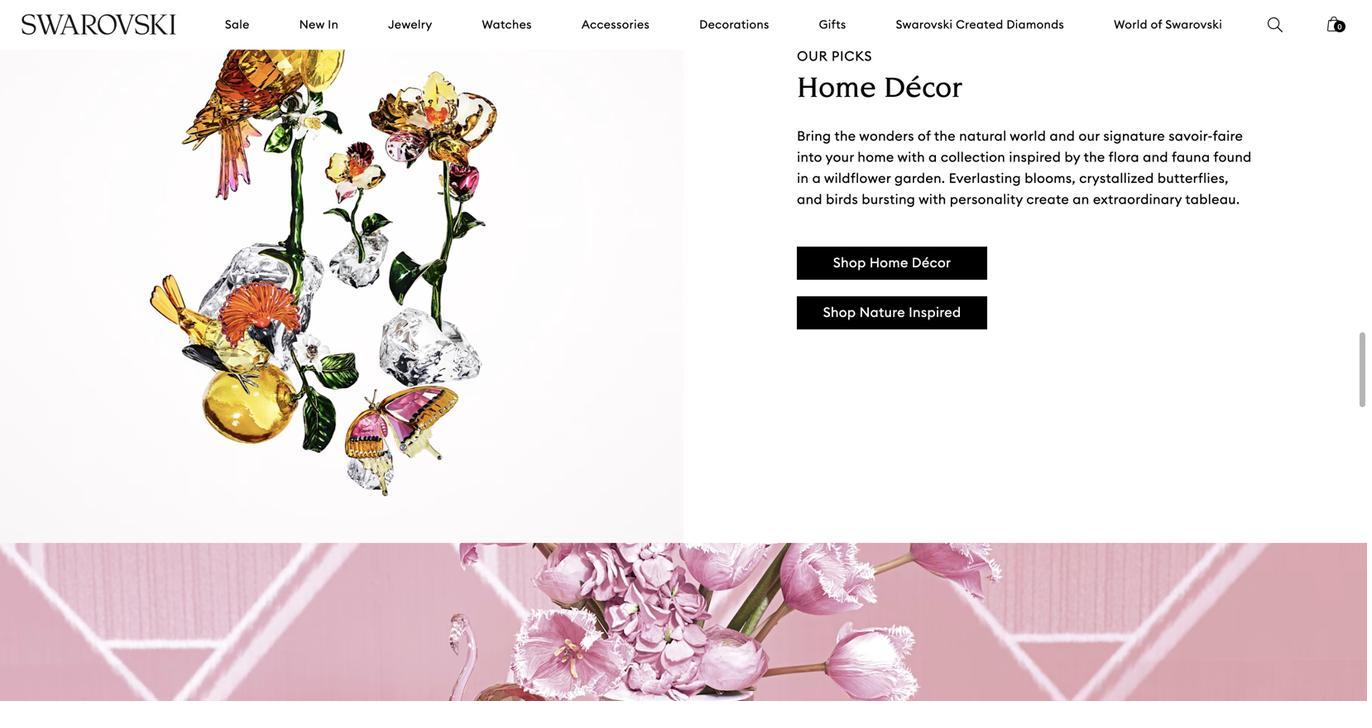 Task type: describe. For each thing, give the bounding box(es) containing it.
bursting
[[862, 191, 916, 208]]

world of swarovski
[[1114, 17, 1223, 32]]

2 swarovski from the left
[[1166, 17, 1223, 32]]

shop nature inspired link
[[797, 296, 987, 329]]

in
[[328, 17, 339, 32]]

decorations link
[[699, 17, 769, 33]]

0 horizontal spatial the
[[835, 127, 856, 144]]

search image image
[[1268, 17, 1283, 32]]

1 vertical spatial a
[[812, 170, 821, 187]]

gifts link
[[819, 17, 846, 33]]

swarovski image
[[21, 14, 177, 35]]

by
[[1065, 149, 1081, 166]]

created
[[956, 17, 1004, 32]]

of inside the bring the wonders of the natural world and our signature savoir-faire into your home with a collection inspired by the flora and fauna found in a wildflower garden. everlasting blooms, crystallized butterflies, and birds bursting with personality create an extraordinary tableau.
[[918, 127, 931, 144]]

blooms,
[[1025, 170, 1076, 187]]

bring
[[797, 127, 831, 144]]

create
[[1027, 191, 1069, 208]]

in
[[797, 170, 809, 187]]

1 vertical spatial with
[[919, 191, 946, 208]]

butterflies,
[[1158, 170, 1229, 187]]

0 vertical spatial with
[[898, 149, 925, 166]]

found
[[1214, 149, 1252, 166]]

accessories link
[[582, 17, 650, 33]]

shop for shop home décor
[[833, 254, 866, 271]]

jewelry
[[388, 17, 432, 32]]

bring the wonders of the natural world and our signature savoir-faire into your home with a collection inspired by the flora and fauna found in a wildflower garden. everlasting blooms, crystallized butterflies, and birds bursting with personality create an extraordinary tableau.
[[797, 127, 1252, 208]]

extraordinary
[[1093, 191, 1182, 208]]

world
[[1010, 127, 1046, 144]]

everlasting
[[949, 170, 1021, 187]]

1 horizontal spatial the
[[934, 127, 956, 144]]

our picks
[[797, 47, 873, 64]]

an
[[1073, 191, 1090, 208]]

gifts
[[819, 17, 846, 32]]

cart-mobile image image
[[1328, 17, 1341, 31]]

inspired
[[909, 304, 961, 321]]

0 link
[[1328, 15, 1346, 43]]

sale
[[225, 17, 250, 32]]

watches link
[[482, 17, 532, 33]]

1 horizontal spatial a
[[929, 149, 937, 166]]

jewelry link
[[388, 17, 432, 33]]

garden.
[[895, 170, 945, 187]]

our
[[797, 47, 828, 64]]

tableau.
[[1186, 191, 1240, 208]]

new
[[299, 17, 325, 32]]

home décor
[[797, 75, 962, 105]]

sale link
[[225, 17, 250, 33]]

2 horizontal spatial the
[[1084, 149, 1105, 166]]

picks
[[832, 47, 873, 64]]

2 horizontal spatial and
[[1143, 149, 1169, 166]]

fauna
[[1172, 149, 1210, 166]]

crystallized
[[1079, 170, 1154, 187]]

2 vertical spatial and
[[797, 191, 823, 208]]

new in
[[299, 17, 339, 32]]

1 vertical spatial home
[[870, 254, 908, 271]]

1 vertical spatial décor
[[912, 254, 951, 271]]



Task type: vqa. For each thing, say whether or not it's contained in the screenshot.
left-wishlist image
no



Task type: locate. For each thing, give the bounding box(es) containing it.
0 vertical spatial a
[[929, 149, 937, 166]]

collection
[[941, 149, 1006, 166]]

swarovski
[[896, 17, 953, 32], [1166, 17, 1223, 32]]

home
[[858, 149, 894, 166]]

swarovski created diamonds
[[896, 17, 1064, 32]]

home up shop nature inspired
[[870, 254, 908, 271]]

1 vertical spatial shop
[[823, 304, 856, 321]]

0 vertical spatial home
[[797, 75, 877, 105]]

and
[[1050, 127, 1075, 144], [1143, 149, 1169, 166], [797, 191, 823, 208]]

into
[[797, 149, 822, 166]]

diamonds
[[1007, 17, 1064, 32]]

a right in
[[812, 170, 821, 187]]

1 vertical spatial and
[[1143, 149, 1169, 166]]

and down signature
[[1143, 149, 1169, 166]]

swarovski left created
[[896, 17, 953, 32]]

décor
[[884, 75, 962, 105], [912, 254, 951, 271]]

natural
[[959, 127, 1007, 144]]

the up your
[[835, 127, 856, 144]]

new in link
[[299, 17, 339, 33]]

0 horizontal spatial a
[[812, 170, 821, 187]]

world
[[1114, 17, 1148, 32]]

a
[[929, 149, 937, 166], [812, 170, 821, 187]]

home
[[797, 75, 877, 105], [870, 254, 908, 271]]

shop home décor
[[833, 254, 951, 271]]

0 vertical spatial of
[[1151, 17, 1163, 32]]

decorations
[[699, 17, 769, 32]]

wildflower
[[824, 170, 891, 187]]

décor up wonders at the top of page
[[884, 75, 962, 105]]

0 horizontal spatial and
[[797, 191, 823, 208]]

0 horizontal spatial of
[[918, 127, 931, 144]]

shop nature inspired
[[823, 304, 961, 321]]

the
[[835, 127, 856, 144], [934, 127, 956, 144], [1084, 149, 1105, 166]]

1 horizontal spatial of
[[1151, 17, 1163, 32]]

with up garden. on the right of page
[[898, 149, 925, 166]]

personality
[[950, 191, 1023, 208]]

of
[[1151, 17, 1163, 32], [918, 127, 931, 144]]

1 horizontal spatial and
[[1050, 127, 1075, 144]]

shop
[[833, 254, 866, 271], [823, 304, 856, 321]]

wonders
[[859, 127, 914, 144]]

the up "collection"
[[934, 127, 956, 144]]

and up by
[[1050, 127, 1075, 144]]

shop up nature
[[833, 254, 866, 271]]

flora
[[1109, 149, 1140, 166]]

savoir-
[[1169, 127, 1213, 144]]

shop for shop nature inspired
[[823, 304, 856, 321]]

inspired
[[1009, 149, 1061, 166]]

a up garden. on the right of page
[[929, 149, 937, 166]]

birds
[[826, 191, 858, 208]]

with
[[898, 149, 925, 166], [919, 191, 946, 208]]

1 swarovski from the left
[[896, 17, 953, 32]]

swarovski created diamonds link
[[896, 17, 1064, 33]]

of right wonders at the top of page
[[918, 127, 931, 144]]

0 vertical spatial shop
[[833, 254, 866, 271]]

home down our picks
[[797, 75, 877, 105]]

and down in
[[797, 191, 823, 208]]

accessories
[[582, 17, 650, 32]]

with down garden. on the right of page
[[919, 191, 946, 208]]

our
[[1079, 127, 1100, 144]]

décor up inspired
[[912, 254, 951, 271]]

shop home décor link
[[797, 246, 987, 280]]

your
[[826, 149, 854, 166]]

faire
[[1213, 127, 1243, 144]]

1 horizontal spatial swarovski
[[1166, 17, 1223, 32]]

the down our
[[1084, 149, 1105, 166]]

of right 'world'
[[1151, 17, 1163, 32]]

0 vertical spatial décor
[[884, 75, 962, 105]]

shop left nature
[[823, 304, 856, 321]]

0 vertical spatial and
[[1050, 127, 1075, 144]]

world of swarovski link
[[1114, 17, 1223, 33]]

watches
[[482, 17, 532, 32]]

0 horizontal spatial swarovski
[[896, 17, 953, 32]]

swarovski right 'world'
[[1166, 17, 1223, 32]]

nature
[[860, 304, 905, 321]]

0
[[1338, 22, 1342, 31]]

signature
[[1104, 127, 1165, 144]]

1 vertical spatial of
[[918, 127, 931, 144]]



